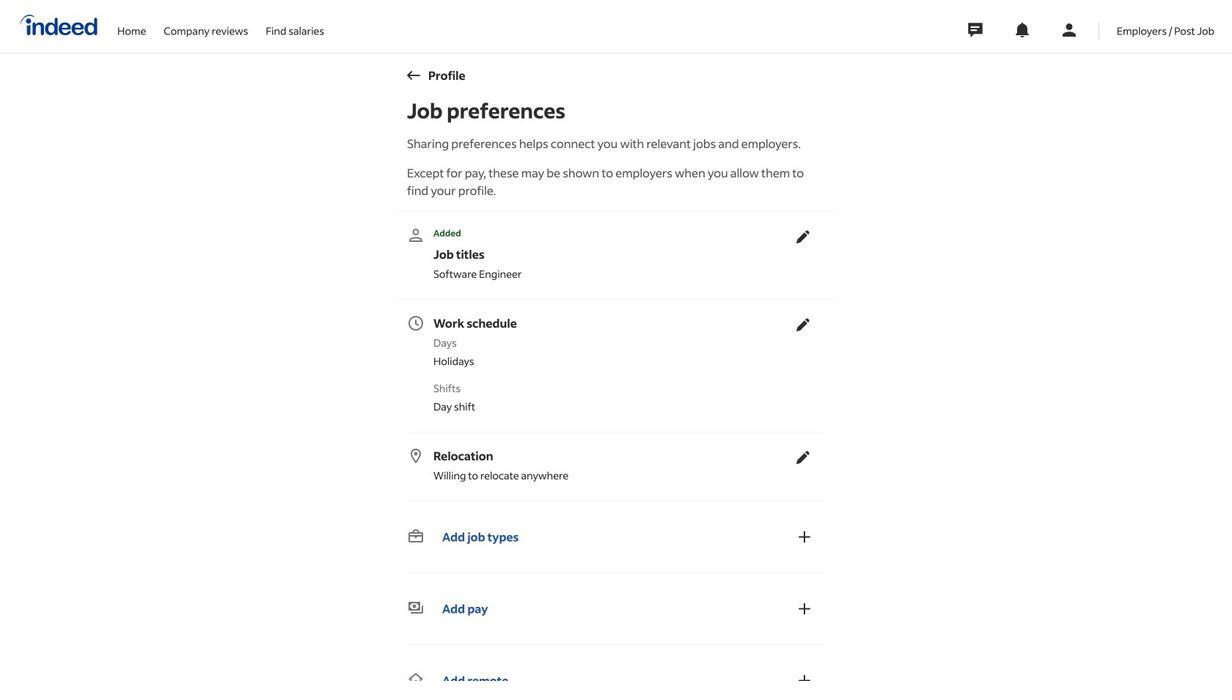 Task type: describe. For each thing, give the bounding box(es) containing it.
alert inside 'job titles' group
[[407, 227, 787, 240]]



Task type: vqa. For each thing, say whether or not it's contained in the screenshot.
Work schedule group
yes



Task type: locate. For each thing, give the bounding box(es) containing it.
work schedule group
[[407, 309, 820, 420]]

alert
[[407, 227, 787, 240]]

relocation group
[[407, 442, 820, 489]]

job titles group
[[407, 221, 820, 288]]



